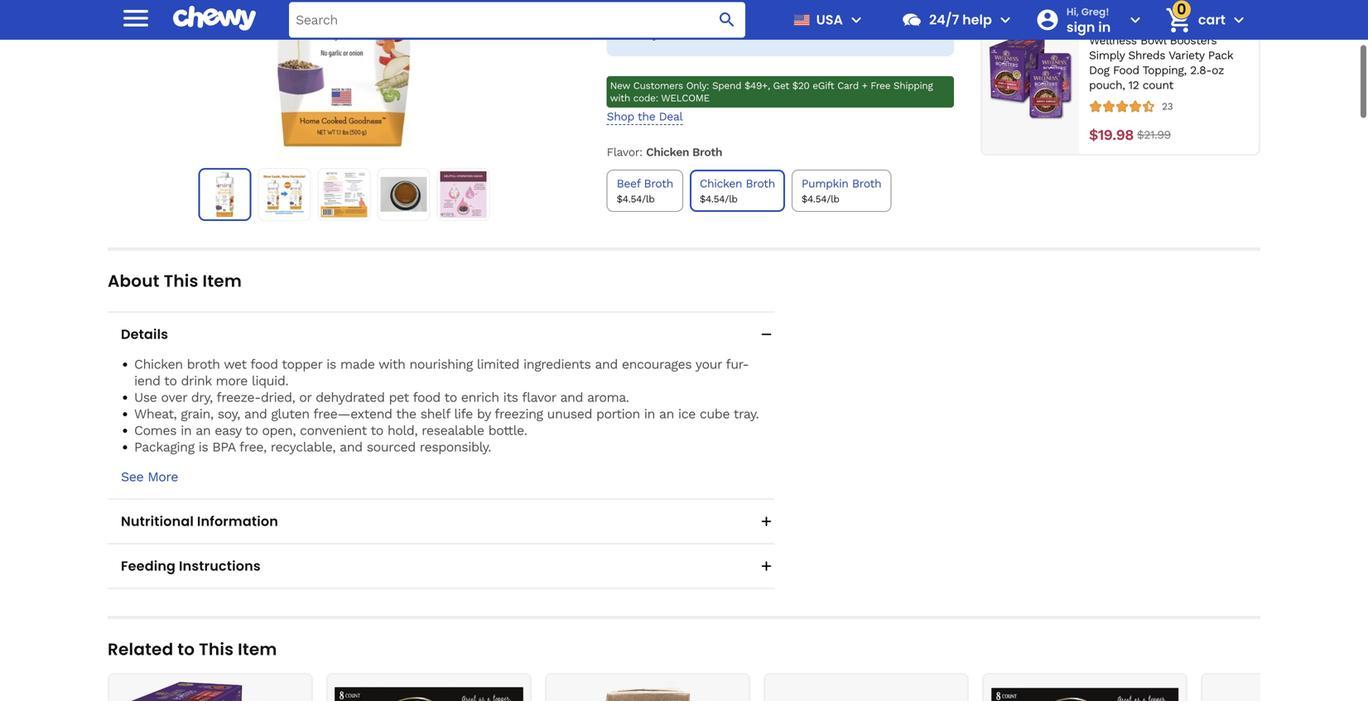Task type: describe. For each thing, give the bounding box(es) containing it.
shelf
[[420, 406, 450, 422]]

freeze-
[[216, 390, 261, 405]]

soy,
[[218, 406, 240, 422]]

$4.54/lb for pumpkin
[[802, 193, 839, 205]]

open,
[[262, 423, 296, 439]]

and up aroma.
[[595, 357, 618, 372]]

in
[[1098, 18, 1111, 36]]

responsibly.
[[420, 439, 491, 455]]

pumpkin
[[802, 177, 848, 190]]

hi,
[[1067, 5, 1079, 18]]

free,
[[239, 439, 266, 455]]

feeding
[[121, 557, 176, 576]]

use
[[134, 390, 157, 405]]

your
[[695, 357, 722, 372]]

topper
[[282, 357, 322, 372]]

its
[[503, 390, 518, 405]]

0 horizontal spatial an
[[196, 423, 211, 439]]

0 horizontal spatial wellness bowl boosters simply shreds variety pack dog food topping, 2.8-oz pouch, 12 count image
[[116, 682, 305, 701]]

1 vertical spatial list
[[108, 673, 1368, 701]]

menu image
[[119, 1, 152, 35]]

get
[[773, 80, 789, 91]]

+
[[862, 80, 867, 91]]

related
[[108, 638, 173, 661]]

Product search field
[[289, 2, 745, 38]]

0 vertical spatial an
[[659, 406, 674, 422]]

about
[[108, 270, 160, 293]]

cafe nara chicken broth grain-free dog & cat wet food topper, 1.1-lb bottle slide 3 of 5 image
[[321, 171, 367, 218]]

ingredients
[[523, 357, 591, 372]]

over
[[161, 390, 187, 405]]

nourishing
[[409, 357, 473, 372]]

fees,
[[658, 12, 683, 26]]

feeding instructions
[[121, 557, 261, 576]]

cafe nara chicken broth grain-free dog & cat wet food topper, 1.1-lb bottle slide 4 of 5 image
[[380, 171, 427, 218]]

$19.98 $21.99
[[1089, 126, 1171, 143]]

greg!
[[1081, 5, 1109, 18]]

oz
[[1212, 63, 1224, 77]]

help menu image
[[995, 10, 1015, 30]]

unused
[[547, 406, 592, 422]]

life
[[454, 406, 473, 422]]

1 vertical spatial item
[[238, 638, 277, 661]]

packaging
[[134, 439, 194, 455]]

cesar simply crafted variety pack chicken, carrots, potatoes & peas & chicken, sweet potato, apple, barley & spinach limited-ingredient wet dog food topper, 1.3-oz, pack of 8, bundle of 2 image
[[335, 682, 523, 701]]

bpa
[[212, 439, 235, 455]]

commitments
[[704, 12, 779, 26]]

hi, greg! sign in
[[1067, 5, 1111, 36]]

with inside new customers only: spend $49+, get $20 egift card + free shipping with code: welcome shop the deal
[[610, 92, 630, 104]]

grain,
[[181, 406, 213, 422]]

23
[[1162, 100, 1173, 112]]

skip,
[[792, 12, 816, 26]]

more
[[216, 373, 248, 389]]

0 vertical spatial list
[[198, 168, 490, 221]]

feeding instructions image
[[758, 558, 775, 575]]

variety
[[1169, 49, 1204, 62]]

-
[[783, 12, 788, 26]]

shipping
[[893, 80, 933, 91]]

limited
[[477, 357, 519, 372]]

cafe nara chicken broth grain-free dog & cat wet food topper, 1.1-lb bottle slide 5 of 5 image
[[440, 171, 486, 218]]

$49+,
[[744, 80, 770, 91]]

iend
[[134, 373, 160, 389]]

beef
[[617, 177, 640, 190]]

customers
[[633, 80, 683, 91]]

$20
[[792, 80, 809, 91]]

cube
[[700, 406, 730, 422]]

tray.
[[734, 406, 759, 422]]

nutritional
[[121, 512, 194, 531]]

food
[[1113, 63, 1139, 77]]

shop
[[607, 110, 634, 123]]

0 vertical spatial chicken
[[646, 145, 689, 159]]

or inside chicken broth wet food topper is made with nourishing limited ingredients and encourages your fur- iend to drink more liquid. use over dry, freeze-dried, or dehydrated pet food to enrich its flavor and aroma. wheat, grain, soy, and gluten free—extend the shelf life by freezing unused portion in an ice cube tray. comes in an easy to open, convenient to hold, resealable bottle. packaging is bpa free, recyclable, and sourced responsibly.
[[299, 390, 311, 405]]

portion
[[596, 406, 640, 422]]

0 horizontal spatial is
[[198, 439, 208, 455]]

see more
[[121, 469, 178, 485]]

cafe nara chicken broth grain-free dog & cat wet food topper, 1.1-lb bottle slide 2 of 5 image
[[261, 171, 308, 218]]

pumpkin broth $4.54/lb
[[802, 177, 881, 205]]

topping,
[[1143, 63, 1187, 77]]

shop the deal button
[[607, 109, 683, 125]]

anytime.
[[640, 27, 685, 41]]

menu image
[[846, 10, 866, 30]]

wet
[[224, 357, 246, 372]]

convenient
[[300, 423, 367, 439]]

dog
[[1089, 63, 1109, 77]]

24/7
[[929, 10, 959, 29]]

brutus broth bone broth beef flavor hip & joint human-grade dog food topper, 32-oz box image
[[553, 682, 742, 701]]

1 horizontal spatial this
[[199, 638, 234, 661]]

freezing
[[495, 406, 543, 422]]

shreds
[[1128, 49, 1165, 62]]

gluten
[[271, 406, 309, 422]]

dehydrated
[[316, 390, 385, 405]]

and up unused
[[560, 390, 583, 405]]

$4.54/lb for chicken
[[700, 193, 738, 205]]

cesar simply crafted variety pack chicken, carrots, potatoes & peas & chicken, sweet potato, apple, barley & spinach limited-ingredient wet dog food topper, 1.3-oz, pack of 8 image
[[990, 682, 1179, 701]]

related to this item
[[108, 638, 277, 661]]

recyclable,
[[271, 439, 336, 455]]

spend
[[712, 80, 741, 91]]

pouch,
[[1089, 78, 1125, 92]]



Task type: vqa. For each thing, say whether or not it's contained in the screenshot.
grain,
yes



Task type: locate. For each thing, give the bounding box(es) containing it.
an down grain,
[[196, 423, 211, 439]]

the inside new customers only: spend $49+, get $20 egift card + free shipping with code: welcome shop the deal
[[638, 110, 655, 123]]

broth left the pumpkin
[[746, 177, 775, 190]]

more
[[148, 469, 178, 485]]

free
[[871, 80, 890, 91]]

0 vertical spatial or
[[862, 12, 872, 26]]

submit search image
[[717, 10, 737, 30]]

and down convenient
[[340, 439, 363, 455]]

account menu image
[[1125, 10, 1145, 30]]

2 horizontal spatial chicken
[[700, 177, 742, 190]]

drink
[[181, 373, 212, 389]]

new customers only: spend $49+, get $20 egift card + free shipping with code: welcome shop the deal
[[607, 80, 933, 123]]

wellness bowl boosters simply shreds variety pack dog food topping, 2.8-oz pouch, 12 count image down help menu "image"
[[989, 36, 1072, 120]]

fur-
[[726, 357, 749, 372]]

food up shelf
[[413, 390, 440, 405]]

beef broth $4.54/lb
[[617, 177, 673, 205]]

broth up chicken broth $4.54/lb
[[692, 145, 722, 159]]

0 vertical spatial cafe nara chicken broth grain-free dog & cat wet food topper, 1.1-lb bottle slide 1 of 5 image
[[276, 0, 412, 147]]

chewy home image
[[173, 0, 256, 37]]

1 vertical spatial or
[[299, 390, 311, 405]]

broth for beef broth
[[644, 177, 673, 190]]

12
[[1128, 78, 1139, 92]]

cancel
[[876, 12, 910, 26]]

or left cancel
[[862, 12, 872, 26]]

1 vertical spatial cafe nara chicken broth grain-free dog & cat wet food topper, 1.1-lb bottle slide 1 of 5 image
[[202, 172, 247, 217]]

2 vertical spatial chicken
[[134, 357, 183, 372]]

brutus broth chicken flavored instant bone broth dog food topping, 5 count image
[[1209, 682, 1368, 701]]

0 horizontal spatial $4.54/lb
[[617, 193, 655, 205]]

1 vertical spatial with
[[379, 357, 405, 372]]

or
[[862, 12, 872, 26], [299, 390, 311, 405]]

1 vertical spatial wellness bowl boosters simply shreds variety pack dog food topping, 2.8-oz pouch, 12 count image
[[116, 682, 305, 701]]

and down freeze- at left
[[244, 406, 267, 422]]

the down code:
[[638, 110, 655, 123]]

to
[[164, 373, 177, 389], [444, 390, 457, 405], [245, 423, 258, 439], [371, 423, 383, 439], [177, 638, 195, 661]]

$4.54/lb inside the pumpkin broth $4.54/lb
[[802, 193, 839, 205]]

chicken up iend
[[134, 357, 183, 372]]

chewy support image
[[901, 9, 923, 31]]

liquid.
[[252, 373, 288, 389]]

$4.54/lb for beef
[[617, 193, 655, 205]]

wheat,
[[134, 406, 177, 422]]

0 vertical spatial in
[[644, 406, 655, 422]]

this right about
[[164, 270, 198, 293]]

count
[[1143, 78, 1173, 92]]

$4.54/lb inside "beef broth $4.54/lb"
[[617, 193, 655, 205]]

1 $4.54/lb from the left
[[617, 193, 655, 205]]

change
[[820, 12, 858, 26]]

cart menu image
[[1229, 10, 1249, 30]]

pack
[[1208, 49, 1233, 62]]

enrich
[[461, 390, 499, 405]]

details
[[121, 325, 168, 344]]

2 $4.54/lb from the left
[[700, 193, 738, 205]]

1 vertical spatial the
[[396, 406, 416, 422]]

to up life
[[444, 390, 457, 405]]

wellness bowl boosters simply shreds variety pack dog food topping, 2.8-oz pouch, 12 count image
[[989, 36, 1072, 120], [116, 682, 305, 701]]

0 vertical spatial wellness bowl boosters simply shreds variety pack dog food topping, 2.8-oz pouch, 12 count image
[[989, 36, 1072, 120]]

easy
[[215, 423, 241, 439]]

cart link
[[1158, 0, 1226, 40]]

$21.99 text field
[[1137, 126, 1171, 144]]

24/7 help
[[929, 10, 992, 29]]

usa button
[[787, 0, 866, 40]]

with inside chicken broth wet food topper is made with nourishing limited ingredients and encourages your fur- iend to drink more liquid. use over dry, freeze-dried, or dehydrated pet food to enrich its flavor and aroma. wheat, grain, soy, and gluten free—extend the shelf life by freezing unused portion in an ice cube tray. comes in an easy to open, convenient to hold, resealable bottle. packaging is bpa free, recyclable, and sourced responsibly.
[[379, 357, 405, 372]]

no
[[687, 12, 700, 26]]

by
[[477, 406, 491, 422]]

:
[[639, 145, 642, 159]]

this right related
[[199, 638, 234, 661]]

1 horizontal spatial chicken
[[646, 145, 689, 159]]

in right portion
[[644, 406, 655, 422]]

list
[[198, 168, 490, 221], [108, 673, 1368, 701]]

with down new
[[610, 92, 630, 104]]

flavor : chicken broth
[[607, 145, 722, 159]]

to right related
[[177, 638, 195, 661]]

and
[[595, 357, 618, 372], [560, 390, 583, 405], [244, 406, 267, 422], [340, 439, 363, 455]]

1 horizontal spatial the
[[638, 110, 655, 123]]

details image
[[758, 326, 775, 343]]

chicken inside chicken broth wet food topper is made with nourishing limited ingredients and encourages your fur- iend to drink more liquid. use over dry, freeze-dried, or dehydrated pet food to enrich its flavor and aroma. wheat, grain, soy, and gluten free—extend the shelf life by freezing unused portion in an ice cube tray. comes in an easy to open, convenient to hold, resealable bottle. packaging is bpa free, recyclable, and sourced responsibly.
[[134, 357, 183, 372]]

chicken right ":"
[[646, 145, 689, 159]]

1 horizontal spatial food
[[413, 390, 440, 405]]

0 vertical spatial the
[[638, 110, 655, 123]]

$4.54/lb inside chicken broth $4.54/lb
[[700, 193, 738, 205]]

information
[[197, 512, 278, 531]]

chicken for chicken broth $4.54/lb
[[700, 177, 742, 190]]

0 horizontal spatial the
[[396, 406, 416, 422]]

chicken broth $4.54/lb
[[700, 177, 775, 205]]

broth
[[692, 145, 722, 159], [644, 177, 673, 190], [746, 177, 775, 190], [852, 177, 881, 190]]

0 horizontal spatial chicken
[[134, 357, 183, 372]]

food up liquid.
[[250, 357, 278, 372]]

sourced
[[367, 439, 416, 455]]

no
[[640, 12, 655, 26]]

0 horizontal spatial food
[[250, 357, 278, 372]]

in down grain,
[[181, 423, 192, 439]]

item
[[203, 270, 242, 293], [238, 638, 277, 661]]

items image
[[1164, 6, 1193, 35]]

Search text field
[[289, 2, 745, 38]]

boosters
[[1170, 34, 1217, 47]]

or up gluten
[[299, 390, 311, 405]]

cafe nara chicken broth grain-free dog & cat wet food topper, 1.1-lb bottle slide 1 of 5 image
[[276, 0, 412, 147], [202, 172, 247, 217]]

1 vertical spatial this
[[199, 638, 234, 661]]

food
[[250, 357, 278, 372], [413, 390, 440, 405]]

nutritional information
[[121, 512, 278, 531]]

or inside "no fees, no commitments - skip, change or cancel anytime."
[[862, 12, 872, 26]]

dried,
[[261, 390, 295, 405]]

wellness bowl boosters simply shreds variety pack dog food topping, 2.8-oz pouch, 12 count link
[[1089, 33, 1249, 93]]

$4.54/lb down the pumpkin
[[802, 193, 839, 205]]

0 horizontal spatial cafe nara chicken broth grain-free dog & cat wet food topper, 1.1-lb bottle slide 1 of 5 image
[[202, 172, 247, 217]]

1 vertical spatial food
[[413, 390, 440, 405]]

$4.54/lb down beef
[[617, 193, 655, 205]]

$19.98 text field
[[1089, 126, 1134, 144]]

aroma.
[[587, 390, 629, 405]]

flavor
[[522, 390, 556, 405]]

chicken broth wet food topper is made with nourishing limited ingredients and encourages your fur- iend to drink more liquid. use over dry, freeze-dried, or dehydrated pet food to enrich its flavor and aroma. wheat, grain, soy, and gluten free—extend the shelf life by freezing unused portion in an ice cube tray. comes in an easy to open, convenient to hold, resealable bottle. packaging is bpa free, recyclable, and sourced responsibly.
[[134, 357, 759, 455]]

1 horizontal spatial an
[[659, 406, 674, 422]]

in
[[644, 406, 655, 422], [181, 423, 192, 439]]

$4.54/lb down 'flavor : chicken broth'
[[700, 193, 738, 205]]

0 vertical spatial item
[[203, 270, 242, 293]]

wellness bowl boosters simply shreds variety pack dog food topping, 2.8-oz pouch, 12 count image down related to this item
[[116, 682, 305, 701]]

1 horizontal spatial wellness bowl boosters simply shreds variety pack dog food topping, 2.8-oz pouch, 12 count image
[[989, 36, 1072, 120]]

2 horizontal spatial $4.54/lb
[[802, 193, 839, 205]]

broth for pumpkin broth
[[852, 177, 881, 190]]

is left made
[[326, 357, 336, 372]]

sponsored
[[1095, 15, 1144, 26]]

cart
[[1198, 10, 1226, 29]]

broth inside "beef broth $4.54/lb"
[[644, 177, 673, 190]]

chicken
[[646, 145, 689, 159], [700, 177, 742, 190], [134, 357, 183, 372]]

1 horizontal spatial with
[[610, 92, 630, 104]]

is left bpa
[[198, 439, 208, 455]]

0 vertical spatial this
[[164, 270, 198, 293]]

bottle.
[[488, 423, 527, 439]]

is
[[326, 357, 336, 372], [198, 439, 208, 455]]

$4.54/lb
[[617, 193, 655, 205], [700, 193, 738, 205], [802, 193, 839, 205]]

broth inside chicken broth $4.54/lb
[[746, 177, 775, 190]]

broth inside the pumpkin broth $4.54/lb
[[852, 177, 881, 190]]

0 vertical spatial with
[[610, 92, 630, 104]]

an
[[659, 406, 674, 422], [196, 423, 211, 439]]

dry,
[[191, 390, 213, 405]]

egift
[[813, 80, 834, 91]]

the inside chicken broth wet food topper is made with nourishing limited ingredients and encourages your fur- iend to drink more liquid. use over dry, freeze-dried, or dehydrated pet food to enrich its flavor and aroma. wheat, grain, soy, and gluten free—extend the shelf life by freezing unused portion in an ice cube tray. comes in an easy to open, convenient to hold, resealable bottle. packaging is bpa free, recyclable, and sourced responsibly.
[[396, 406, 416, 422]]

bowl
[[1140, 34, 1166, 47]]

chicken inside chicken broth $4.54/lb
[[700, 177, 742, 190]]

1 horizontal spatial $4.54/lb
[[700, 193, 738, 205]]

see
[[121, 469, 144, 485]]

group
[[603, 166, 957, 215]]

sponsored wellness bowl boosters simply shreds variety pack dog food topping, 2.8-oz pouch, 12 count
[[1089, 15, 1233, 92]]

0 horizontal spatial this
[[164, 270, 198, 293]]

broth for chicken broth
[[746, 177, 775, 190]]

1 vertical spatial in
[[181, 423, 192, 439]]

the up hold,
[[396, 406, 416, 422]]

broth
[[187, 357, 220, 372]]

0 vertical spatial food
[[250, 357, 278, 372]]

1 horizontal spatial cafe nara chicken broth grain-free dog & cat wet food topper, 1.1-lb bottle slide 1 of 5 image
[[276, 0, 412, 147]]

1 horizontal spatial in
[[644, 406, 655, 422]]

to up sourced
[[371, 423, 383, 439]]

an left ice
[[659, 406, 674, 422]]

1 horizontal spatial or
[[862, 12, 872, 26]]

0 vertical spatial is
[[326, 357, 336, 372]]

0 horizontal spatial with
[[379, 357, 405, 372]]

this
[[164, 270, 198, 293], [199, 638, 234, 661]]

1 vertical spatial an
[[196, 423, 211, 439]]

flavor
[[607, 145, 639, 159]]

24/7 help link
[[894, 0, 992, 40]]

to up over
[[164, 373, 177, 389]]

broth right beef
[[644, 177, 673, 190]]

wellness
[[1089, 34, 1137, 47]]

usa
[[816, 10, 843, 29]]

0 horizontal spatial in
[[181, 423, 192, 439]]

broth right the pumpkin
[[852, 177, 881, 190]]

about this item
[[108, 270, 242, 293]]

1 horizontal spatial is
[[326, 357, 336, 372]]

1 vertical spatial is
[[198, 439, 208, 455]]

instructions
[[179, 557, 261, 576]]

nutritional information image
[[758, 513, 775, 530]]

help
[[962, 10, 992, 29]]

0 horizontal spatial or
[[299, 390, 311, 405]]

new
[[610, 80, 630, 91]]

group containing beef broth
[[603, 166, 957, 215]]

$21.99
[[1137, 128, 1171, 142]]

3 $4.54/lb from the left
[[802, 193, 839, 205]]

to up 'free,'
[[245, 423, 258, 439]]

chicken for chicken broth wet food topper is made with nourishing limited ingredients and encourages your fur- iend to drink more liquid. use over dry, freeze-dried, or dehydrated pet food to enrich its flavor and aroma. wheat, grain, soy, and gluten free—extend the shelf life by freezing unused portion in an ice cube tray. comes in an easy to open, convenient to hold, resealable bottle. packaging is bpa free, recyclable, and sourced responsibly.
[[134, 357, 183, 372]]

pet
[[389, 390, 409, 405]]

card
[[837, 80, 859, 91]]

chicken down 'flavor : chicken broth'
[[700, 177, 742, 190]]

with up 'pet'
[[379, 357, 405, 372]]

1 vertical spatial chicken
[[700, 177, 742, 190]]



